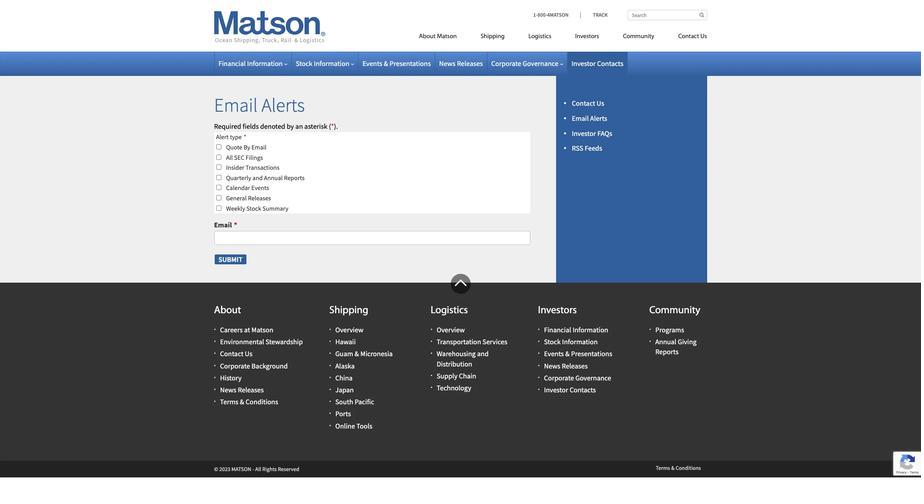 Task type: describe. For each thing, give the bounding box(es) containing it.
financial for financial information
[[218, 59, 246, 68]]

hawaii link
[[335, 337, 356, 346]]

track link
[[581, 12, 608, 18]]

hawaii
[[335, 337, 356, 346]]

contact inside top menu navigation
[[678, 33, 699, 40]]

technology
[[437, 383, 471, 392]]

shipping link
[[469, 29, 517, 46]]

overview transportation services warehousing and distribution supply chain technology
[[437, 325, 507, 392]]

logistics link
[[517, 29, 563, 46]]

required
[[214, 121, 241, 131]]

south
[[335, 397, 353, 406]]

0 horizontal spatial shipping
[[329, 305, 368, 316]]

careers
[[220, 325, 243, 334]]

‐
[[252, 465, 254, 473]]

0 horizontal spatial alerts
[[261, 93, 305, 117]]

matson inside top menu navigation
[[437, 33, 457, 40]]

guam & micronesia link
[[335, 349, 393, 358]]

news inside "careers at matson environmental stewardship contact us corporate background history news releases terms & conditions"
[[220, 385, 236, 394]]

us inside "careers at matson environmental stewardship contact us corporate background history news releases terms & conditions"
[[245, 349, 252, 358]]

by
[[244, 143, 250, 151]]

all sec filings
[[226, 153, 263, 161]]

japan
[[335, 385, 354, 394]]

overview hawaii guam & micronesia alaska china japan south pacific ports online tools
[[335, 325, 393, 430]]

us inside top menu navigation
[[700, 33, 707, 40]]

about for about matson
[[419, 33, 436, 40]]

summary
[[263, 204, 288, 212]]

ports
[[335, 409, 351, 418]]

transportation services link
[[437, 337, 507, 346]]

community inside footer
[[649, 305, 700, 316]]

corporate inside "careers at matson environmental stewardship contact us corporate background history news releases terms & conditions"
[[220, 361, 250, 370]]

0 horizontal spatial all
[[226, 153, 233, 161]]

calendar
[[226, 184, 250, 192]]

alert type
[[216, 133, 242, 141]]

history
[[220, 373, 242, 382]]

financial information
[[218, 59, 283, 68]]

© 2023 matson ‐ all rights reserved
[[214, 465, 299, 473]]

corporate governance
[[491, 59, 558, 68]]

pacific
[[355, 397, 374, 406]]

0 horizontal spatial terms & conditions link
[[220, 397, 278, 406]]

1 horizontal spatial email alerts
[[572, 114, 607, 123]]

matson image
[[214, 11, 325, 44]]

fields
[[243, 121, 259, 131]]

top menu navigation
[[383, 29, 707, 46]]

1 vertical spatial contact
[[572, 99, 595, 108]]

required fields denoted by an asterisk (
[[214, 121, 331, 131]]

information for stock information
[[314, 59, 349, 68]]

back to top image
[[451, 274, 471, 294]]

alert
[[216, 133, 229, 141]]

services
[[483, 337, 507, 346]]

800-
[[538, 12, 547, 18]]

0 horizontal spatial and
[[252, 174, 263, 182]]

releases inside financial information stock information events & presentations news releases corporate governance investor contacts
[[562, 361, 588, 370]]

2 horizontal spatial contact us link
[[666, 29, 707, 46]]

quote by email
[[226, 143, 267, 151]]

overview for transportation
[[437, 325, 465, 334]]

2023
[[219, 465, 230, 473]]

1 horizontal spatial contacts
[[597, 59, 623, 68]]

investors inside top menu navigation
[[575, 33, 599, 40]]

programs link
[[655, 325, 684, 334]]

type
[[230, 133, 242, 141]]

quarterly
[[226, 174, 251, 182]]

financial information stock information events & presentations news releases corporate governance investor contacts
[[544, 325, 612, 394]]

email alerts link
[[572, 114, 607, 123]]

stewardship
[[266, 337, 303, 346]]

rss feeds
[[572, 144, 602, 153]]

weekly
[[226, 204, 245, 212]]

1 horizontal spatial all
[[255, 465, 261, 473]]

matson
[[232, 465, 251, 473]]

insider
[[226, 163, 244, 171]]

& inside financial information stock information events & presentations news releases corporate governance investor contacts
[[565, 349, 570, 358]]

about matson link
[[407, 29, 469, 46]]

japan link
[[335, 385, 354, 394]]

0 horizontal spatial contact us link
[[220, 349, 252, 358]]

community link
[[611, 29, 666, 46]]

contacts inside financial information stock information events & presentations news releases corporate governance investor contacts
[[570, 385, 596, 394]]

stock information link for financial information link to the right
[[544, 337, 598, 346]]

about for about
[[214, 305, 241, 316]]

environmental
[[220, 337, 264, 346]]

quote
[[226, 143, 242, 151]]

4matson
[[547, 12, 569, 18]]

south pacific link
[[335, 397, 374, 406]]

Insider Transactions checkbox
[[216, 165, 221, 170]]

events inside financial information stock information events & presentations news releases corporate governance investor contacts
[[544, 349, 564, 358]]

0 vertical spatial news
[[439, 59, 456, 68]]

supply
[[437, 371, 458, 380]]

Email email field
[[214, 231, 530, 245]]

careers at matson link
[[220, 325, 273, 334]]

1 vertical spatial contact us link
[[572, 99, 604, 108]]

online
[[335, 421, 355, 430]]

overview link for shipping
[[335, 325, 363, 334]]

china
[[335, 373, 353, 382]]

(
[[329, 121, 331, 131]]

& inside "careers at matson environmental stewardship contact us corporate background history news releases terms & conditions"
[[240, 397, 244, 406]]

supply chain link
[[437, 371, 476, 380]]

about matson
[[419, 33, 457, 40]]

rss
[[572, 144, 583, 153]]

0 vertical spatial annual
[[264, 174, 283, 182]]

email up investor faqs
[[572, 114, 589, 123]]

transactions
[[246, 163, 280, 171]]

email up filings
[[252, 143, 267, 151]]

events & presentations
[[363, 59, 431, 68]]

news releases
[[439, 59, 483, 68]]

china link
[[335, 373, 353, 382]]

reserved
[[278, 465, 299, 473]]

1 horizontal spatial financial information link
[[544, 325, 608, 334]]

history link
[[220, 373, 242, 382]]

1 vertical spatial conditions
[[676, 464, 701, 471]]

stock information
[[296, 59, 349, 68]]

community inside top menu navigation
[[623, 33, 654, 40]]

1 vertical spatial us
[[597, 99, 604, 108]]

investors link
[[563, 29, 611, 46]]

events & presentations link for the stock information link corresponding to financial information link to the right
[[544, 349, 612, 358]]

technology link
[[437, 383, 471, 392]]

filings
[[246, 153, 263, 161]]

0 horizontal spatial events
[[251, 184, 269, 192]]

governance inside financial information stock information events & presentations news releases corporate governance investor contacts
[[576, 373, 611, 382]]

general releases
[[226, 194, 271, 202]]

corporate background link
[[220, 361, 288, 370]]

1 vertical spatial terms & conditions link
[[656, 464, 701, 471]]



Task type: locate. For each thing, give the bounding box(es) containing it.
us down "search" image
[[700, 33, 707, 40]]

1 horizontal spatial shipping
[[481, 33, 505, 40]]

1 vertical spatial contacts
[[570, 385, 596, 394]]

all
[[226, 153, 233, 161], [255, 465, 261, 473]]

email up the required
[[214, 93, 258, 117]]

1 vertical spatial events & presentations link
[[544, 349, 612, 358]]

0 vertical spatial stock information link
[[296, 59, 354, 68]]

releases
[[457, 59, 483, 68], [248, 194, 271, 202], [562, 361, 588, 370], [238, 385, 264, 394]]

2 overview from the left
[[437, 325, 465, 334]]

0 vertical spatial events & presentations link
[[363, 59, 431, 68]]

presentations inside financial information stock information events & presentations news releases corporate governance investor contacts
[[571, 349, 612, 358]]

1 horizontal spatial governance
[[576, 373, 611, 382]]

quarterly and annual reports
[[226, 174, 305, 182]]

news releases link for events & presentations link associated with the stock information link associated with financial information link to the left
[[439, 59, 483, 68]]

financial inside financial information stock information events & presentations news releases corporate governance investor contacts
[[544, 325, 571, 334]]

1 horizontal spatial terms
[[656, 464, 670, 471]]

0 vertical spatial governance
[[523, 59, 558, 68]]

corporate governance link
[[491, 59, 563, 68], [544, 373, 611, 382]]

overview inside overview hawaii guam & micronesia alaska china japan south pacific ports online tools
[[335, 325, 363, 334]]

1 horizontal spatial us
[[597, 99, 604, 108]]

stock inside financial information stock information events & presentations news releases corporate governance investor contacts
[[544, 337, 561, 346]]

information
[[247, 59, 283, 68], [314, 59, 349, 68], [573, 325, 608, 334], [562, 337, 598, 346]]

0 vertical spatial financial
[[218, 59, 246, 68]]

1 horizontal spatial contact us link
[[572, 99, 604, 108]]

overview link up hawaii link
[[335, 325, 363, 334]]

Quote By Email checkbox
[[216, 144, 221, 149]]

insider transactions
[[226, 163, 280, 171]]

contact up email alerts link
[[572, 99, 595, 108]]

investor inside financial information stock information events & presentations news releases corporate governance investor contacts
[[544, 385, 568, 394]]

transportation
[[437, 337, 481, 346]]

investor contacts
[[572, 59, 623, 68]]

investors
[[575, 33, 599, 40], [538, 305, 577, 316]]

1 vertical spatial news releases link
[[544, 361, 588, 370]]

Calendar Events checkbox
[[216, 185, 221, 190]]

matson inside "careers at matson environmental stewardship contact us corporate background history news releases terms & conditions"
[[252, 325, 273, 334]]

contact us link down "search" image
[[666, 29, 707, 46]]

an
[[295, 121, 303, 131]]

1 horizontal spatial terms & conditions link
[[656, 464, 701, 471]]

0 vertical spatial terms
[[220, 397, 238, 406]]

0 horizontal spatial stock information link
[[296, 59, 354, 68]]

giving
[[678, 337, 697, 346]]

0 vertical spatial financial information link
[[218, 59, 287, 68]]

investor contacts link for events & presentations link for the stock information link corresponding to financial information link to the right
[[544, 385, 596, 394]]

community up programs
[[649, 305, 700, 316]]

1 vertical spatial about
[[214, 305, 241, 316]]

news releases link
[[439, 59, 483, 68], [544, 361, 588, 370], [220, 385, 264, 394]]

contact us link down environmental
[[220, 349, 252, 358]]

governance
[[523, 59, 558, 68], [576, 373, 611, 382]]

logistics down 800-
[[529, 33, 551, 40]]

by
[[287, 121, 294, 131]]

1 vertical spatial stock information link
[[544, 337, 598, 346]]

0 vertical spatial terms & conditions link
[[220, 397, 278, 406]]

1 vertical spatial matson
[[252, 325, 273, 334]]

0 horizontal spatial contact
[[220, 349, 243, 358]]

logistics inside top menu navigation
[[529, 33, 551, 40]]

2 vertical spatial contact us link
[[220, 349, 252, 358]]

1 vertical spatial corporate governance link
[[544, 373, 611, 382]]

annual down transactions
[[264, 174, 283, 182]]

overview link for logistics
[[437, 325, 465, 334]]

2 vertical spatial events
[[544, 349, 564, 358]]

0 horizontal spatial reports
[[284, 174, 305, 182]]

0 vertical spatial contact us
[[678, 33, 707, 40]]

sec
[[234, 153, 244, 161]]

1 vertical spatial news
[[544, 361, 560, 370]]

contact us up email alerts link
[[572, 99, 604, 108]]

2 horizontal spatial contact
[[678, 33, 699, 40]]

0 vertical spatial and
[[252, 174, 263, 182]]

programs annual giving reports
[[655, 325, 697, 356]]

tools
[[357, 421, 372, 430]]

0 vertical spatial investor contacts link
[[572, 59, 623, 68]]

presentations
[[390, 59, 431, 68], [571, 349, 612, 358]]

1-800-4matson link
[[533, 12, 581, 18]]

1 overview from the left
[[335, 325, 363, 334]]

None submit
[[214, 254, 247, 265]]

investor for investor faqs
[[572, 129, 596, 138]]

1 horizontal spatial matson
[[437, 33, 457, 40]]

terms & conditions link
[[220, 397, 278, 406], [656, 464, 701, 471]]

2 horizontal spatial events
[[544, 349, 564, 358]]

1 vertical spatial investors
[[538, 305, 577, 316]]

warehousing
[[437, 349, 476, 358]]

terms
[[220, 397, 238, 406], [656, 464, 670, 471]]

faqs
[[598, 129, 612, 138]]

and inside the overview transportation services warehousing and distribution supply chain technology
[[477, 349, 489, 358]]

us up 'corporate background' link
[[245, 349, 252, 358]]

contact us link up email alerts link
[[572, 99, 604, 108]]

0 vertical spatial contacts
[[597, 59, 623, 68]]

reports inside programs annual giving reports
[[655, 347, 679, 356]]

email alerts up fields
[[214, 93, 305, 117]]

0 horizontal spatial presentations
[[390, 59, 431, 68]]

us up email alerts link
[[597, 99, 604, 108]]

contact us link
[[666, 29, 707, 46], [572, 99, 604, 108], [220, 349, 252, 358]]

alerts up "faqs"
[[590, 114, 607, 123]]

2 vertical spatial us
[[245, 349, 252, 358]]

financial
[[218, 59, 246, 68], [544, 325, 571, 334]]

1 vertical spatial financial
[[544, 325, 571, 334]]

0 vertical spatial logistics
[[529, 33, 551, 40]]

information for financial information stock information events & presentations news releases corporate governance investor contacts
[[573, 325, 608, 334]]

1 vertical spatial governance
[[576, 373, 611, 382]]

2 vertical spatial contact
[[220, 349, 243, 358]]

1 horizontal spatial stock information link
[[544, 337, 598, 346]]

contact down search "search box"
[[678, 33, 699, 40]]

1 vertical spatial presentations
[[571, 349, 612, 358]]

1 vertical spatial logistics
[[431, 305, 468, 316]]

overview link
[[335, 325, 363, 334], [437, 325, 465, 334]]

0 horizontal spatial contact us
[[572, 99, 604, 108]]

financial for financial information stock information events & presentations news releases corporate governance investor contacts
[[544, 325, 571, 334]]

1 horizontal spatial and
[[477, 349, 489, 358]]

corporate governance link for news releases link for events & presentations link associated with the stock information link associated with financial information link to the left
[[491, 59, 563, 68]]

annual giving reports link
[[655, 337, 697, 356]]

0 horizontal spatial events & presentations link
[[363, 59, 431, 68]]

&
[[384, 59, 388, 68], [355, 349, 359, 358], [565, 349, 570, 358], [240, 397, 244, 406], [671, 464, 675, 471]]

1 vertical spatial all
[[255, 465, 261, 473]]

investor faqs
[[572, 129, 612, 138]]

and
[[252, 174, 263, 182], [477, 349, 489, 358]]

1 overview link from the left
[[335, 325, 363, 334]]

denoted
[[260, 121, 285, 131]]

overview inside the overview transportation services warehousing and distribution supply chain technology
[[437, 325, 465, 334]]

0 horizontal spatial governance
[[523, 59, 558, 68]]

0 horizontal spatial corporate
[[220, 361, 250, 370]]

2 vertical spatial stock
[[544, 337, 561, 346]]

0 horizontal spatial overview link
[[335, 325, 363, 334]]

terms & conditions
[[656, 464, 701, 471]]

1 horizontal spatial news
[[439, 59, 456, 68]]

1 horizontal spatial logistics
[[529, 33, 551, 40]]

information for financial information
[[247, 59, 283, 68]]

0 vertical spatial conditions
[[246, 397, 278, 406]]

contact us down "search" image
[[678, 33, 707, 40]]

).
[[334, 121, 338, 131]]

reports down programs link
[[655, 347, 679, 356]]

and down transportation services link
[[477, 349, 489, 358]]

0 vertical spatial events
[[363, 59, 382, 68]]

0 vertical spatial stock
[[296, 59, 312, 68]]

contact down environmental
[[220, 349, 243, 358]]

logistics down back to top image
[[431, 305, 468, 316]]

careers at matson environmental stewardship contact us corporate background history news releases terms & conditions
[[220, 325, 303, 406]]

investors inside footer
[[538, 305, 577, 316]]

0 vertical spatial contact us link
[[666, 29, 707, 46]]

1 horizontal spatial stock
[[296, 59, 312, 68]]

investor contacts link for events & presentations link associated with the stock information link associated with financial information link to the left
[[572, 59, 623, 68]]

2 horizontal spatial news releases link
[[544, 361, 588, 370]]

matson up environmental stewardship link
[[252, 325, 273, 334]]

micronesia
[[360, 349, 393, 358]]

environmental stewardship link
[[220, 337, 303, 346]]

1 vertical spatial community
[[649, 305, 700, 316]]

alerts up by
[[261, 93, 305, 117]]

1 horizontal spatial events & presentations link
[[544, 349, 612, 358]]

1 vertical spatial events
[[251, 184, 269, 192]]

guam
[[335, 349, 353, 358]]

calendar events
[[226, 184, 269, 192]]

chain
[[459, 371, 476, 380]]

email down weekly stock summary checkbox
[[214, 220, 232, 229]]

overview link up transportation
[[437, 325, 465, 334]]

shipping
[[481, 33, 505, 40], [329, 305, 368, 316]]

overview for hawaii
[[335, 325, 363, 334]]

overview up transportation
[[437, 325, 465, 334]]

investor faqs link
[[572, 129, 612, 138]]

email
[[214, 93, 258, 117], [572, 114, 589, 123], [252, 143, 267, 151], [214, 220, 232, 229]]

0 horizontal spatial about
[[214, 305, 241, 316]]

about inside top menu navigation
[[419, 33, 436, 40]]

0 horizontal spatial email alerts
[[214, 93, 305, 117]]

2 overview link from the left
[[437, 325, 465, 334]]

events & presentations link
[[363, 59, 431, 68], [544, 349, 612, 358]]

0 horizontal spatial financial information link
[[218, 59, 287, 68]]

reports up summary
[[284, 174, 305, 182]]

matson up the "news releases"
[[437, 33, 457, 40]]

0 vertical spatial matson
[[437, 33, 457, 40]]

all left sec
[[226, 153, 233, 161]]

2 vertical spatial news releases link
[[220, 385, 264, 394]]

1 horizontal spatial reports
[[655, 347, 679, 356]]

1 vertical spatial reports
[[655, 347, 679, 356]]

investor contacts link
[[572, 59, 623, 68], [544, 385, 596, 394]]

alaska
[[335, 361, 355, 370]]

events
[[363, 59, 382, 68], [251, 184, 269, 192], [544, 349, 564, 358]]

annual down programs link
[[655, 337, 676, 346]]

conditions
[[246, 397, 278, 406], [676, 464, 701, 471]]

& inside overview hawaii guam & micronesia alaska china japan south pacific ports online tools
[[355, 349, 359, 358]]

0 vertical spatial shipping
[[481, 33, 505, 40]]

email alerts up investor faqs link
[[572, 114, 607, 123]]

conditions inside "careers at matson environmental stewardship contact us corporate background history news releases terms & conditions"
[[246, 397, 278, 406]]

annual inside programs annual giving reports
[[655, 337, 676, 346]]

track
[[593, 12, 608, 18]]

corporate inside financial information stock information events & presentations news releases corporate governance investor contacts
[[544, 373, 574, 382]]

reports for quarterly and annual reports
[[284, 174, 305, 182]]

footer
[[0, 274, 921, 478]]

All SEC Filings checkbox
[[216, 154, 221, 160]]

rss feeds link
[[572, 144, 602, 153]]

investor for investor contacts
[[572, 59, 596, 68]]

0 vertical spatial news releases link
[[439, 59, 483, 68]]

annual
[[264, 174, 283, 182], [655, 337, 676, 346]]

contact us
[[678, 33, 707, 40], [572, 99, 604, 108]]

investor
[[572, 59, 596, 68], [572, 129, 596, 138], [544, 385, 568, 394]]

warehousing and distribution link
[[437, 349, 489, 368]]

1 horizontal spatial corporate
[[491, 59, 521, 68]]

search image
[[700, 12, 704, 17]]

alerts
[[261, 93, 305, 117], [590, 114, 607, 123]]

Weekly Stock Summary checkbox
[[216, 205, 221, 211]]

shipping inside top menu navigation
[[481, 33, 505, 40]]

1-800-4matson
[[533, 12, 569, 18]]

General Releases checkbox
[[216, 195, 221, 200]]

online tools link
[[335, 421, 372, 430]]

Search search field
[[628, 10, 707, 20]]

0 vertical spatial presentations
[[390, 59, 431, 68]]

0 vertical spatial all
[[226, 153, 233, 161]]

background
[[251, 361, 288, 370]]

0 vertical spatial corporate
[[491, 59, 521, 68]]

©
[[214, 465, 218, 473]]

Quarterly and Annual Reports checkbox
[[216, 175, 221, 180]]

0 horizontal spatial news
[[220, 385, 236, 394]]

1 vertical spatial corporate
[[220, 361, 250, 370]]

releases inside "careers at matson environmental stewardship contact us corporate background history news releases terms & conditions"
[[238, 385, 264, 394]]

logistics
[[529, 33, 551, 40], [431, 305, 468, 316]]

1 vertical spatial annual
[[655, 337, 676, 346]]

community down search "search box"
[[623, 33, 654, 40]]

1 vertical spatial investor contacts link
[[544, 385, 596, 394]]

0 vertical spatial investor
[[572, 59, 596, 68]]

stock
[[296, 59, 312, 68], [246, 204, 261, 212], [544, 337, 561, 346]]

reports for programs annual giving reports
[[655, 347, 679, 356]]

overview up hawaii link
[[335, 325, 363, 334]]

and down insider transactions on the left
[[252, 174, 263, 182]]

footer containing about
[[0, 274, 921, 478]]

1 vertical spatial shipping
[[329, 305, 368, 316]]

all right ‐ on the left of the page
[[255, 465, 261, 473]]

us
[[700, 33, 707, 40], [597, 99, 604, 108], [245, 349, 252, 358]]

contact inside "careers at matson environmental stewardship contact us corporate background history news releases terms & conditions"
[[220, 349, 243, 358]]

1 horizontal spatial alerts
[[590, 114, 607, 123]]

1 horizontal spatial presentations
[[571, 349, 612, 358]]

1 horizontal spatial overview
[[437, 325, 465, 334]]

news releases link for events & presentations link for the stock information link corresponding to financial information link to the right
[[544, 361, 588, 370]]

asterisk
[[304, 121, 328, 131]]

feeds
[[585, 144, 602, 153]]

0 horizontal spatial overview
[[335, 325, 363, 334]]

corporate governance link for news releases link related to events & presentations link for the stock information link corresponding to financial information link to the right
[[544, 373, 611, 382]]

None search field
[[628, 10, 707, 20]]

2 horizontal spatial news
[[544, 361, 560, 370]]

2 horizontal spatial us
[[700, 33, 707, 40]]

contact us inside top menu navigation
[[678, 33, 707, 40]]

0 horizontal spatial news releases link
[[220, 385, 264, 394]]

events & presentations link for the stock information link associated with financial information link to the left
[[363, 59, 431, 68]]

2 vertical spatial news
[[220, 385, 236, 394]]

stock information link for financial information link to the left
[[296, 59, 354, 68]]

terms inside "careers at matson environmental stewardship contact us corporate background history news releases terms & conditions"
[[220, 397, 238, 406]]

1 vertical spatial contact us
[[572, 99, 604, 108]]

news inside financial information stock information events & presentations news releases corporate governance investor contacts
[[544, 361, 560, 370]]

alaska link
[[335, 361, 355, 370]]

0 horizontal spatial stock
[[246, 204, 261, 212]]

1 vertical spatial investor
[[572, 129, 596, 138]]



Task type: vqa. For each thing, say whether or not it's contained in the screenshot.
the Pacific
yes



